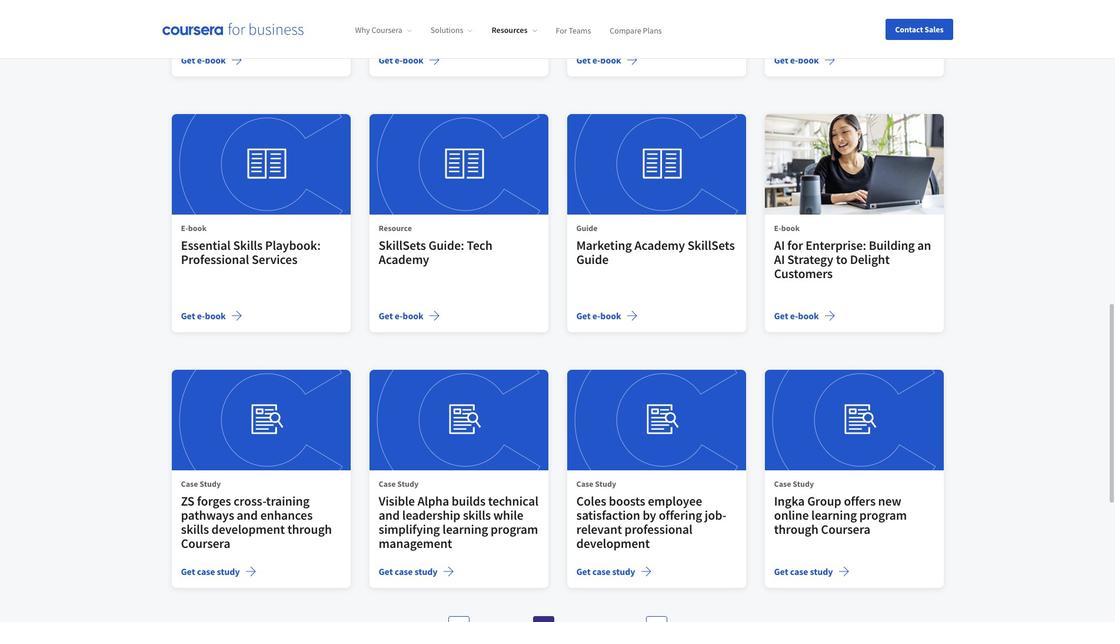 Task type: vqa. For each thing, say whether or not it's contained in the screenshot.


Task type: describe. For each thing, give the bounding box(es) containing it.
academy inside resource skillsets guide: tech academy
[[379, 252, 429, 268]]

get case study button for professional
[[577, 565, 652, 580]]

case study coles boosts employee satisfaction by offering job- relevant professional development
[[577, 480, 727, 553]]

1 ai from the top
[[775, 237, 785, 254]]

compare plans
[[610, 25, 662, 35]]

tech
[[467, 237, 493, 254]]

study for simplifying
[[415, 567, 438, 578]]

case study resource card image for cross-
[[172, 371, 351, 471]]

solutions
[[431, 25, 464, 35]]

enterprise:
[[806, 237, 867, 254]]

academy inside guide marketing academy skillsets guide
[[635, 237, 685, 254]]

offers
[[844, 494, 876, 510]]

to
[[837, 252, 848, 268]]

contact sales
[[896, 24, 944, 34]]

1 horizontal spatial coursera
[[372, 25, 403, 35]]

case for coles
[[577, 480, 594, 490]]

study for forges
[[200, 480, 221, 490]]

customers
[[775, 266, 833, 282]]

3 get e-book link from the left
[[567, 0, 746, 77]]

1 get e-book link from the left
[[172, 0, 351, 77]]

case study zs forges cross-training pathways and enhances skills development through coursera
[[181, 480, 332, 553]]

solutions link
[[431, 25, 473, 35]]

marketing
[[577, 237, 632, 254]]

essential
[[181, 237, 231, 254]]

an
[[918, 237, 932, 254]]

alpha
[[418, 494, 449, 510]]

case study resource card image for builds
[[369, 371, 548, 471]]

resource
[[379, 223, 412, 234]]

study for alpha
[[398, 480, 419, 490]]

2 guide from the top
[[577, 252, 609, 268]]

skillsets inside guide marketing academy skillsets guide
[[688, 237, 735, 254]]

case for coles boosts employee satisfaction by offering job- relevant professional development
[[593, 567, 611, 578]]

satisfaction
[[577, 508, 641, 524]]

ebook resource card image for skills
[[172, 114, 351, 215]]

while
[[494, 508, 524, 524]]

e-book ai for enterprise: building an ai strategy to delight customers
[[775, 223, 932, 282]]

study for development
[[217, 567, 240, 578]]

book inside e-book essential skills playbook: professional services
[[188, 223, 207, 234]]

professional
[[181, 252, 249, 268]]

skills
[[233, 237, 263, 254]]

study for professional
[[613, 567, 636, 578]]

delight
[[851, 252, 890, 268]]

book inside the e-book ai for enterprise: building an ai strategy to delight customers
[[782, 223, 800, 234]]

and inside case study zs forges cross-training pathways and enhances skills development through coursera
[[237, 508, 258, 524]]

get case study button for development
[[181, 565, 256, 580]]

for teams link
[[556, 25, 591, 35]]

case for visible
[[379, 480, 396, 490]]

2 ai from the top
[[775, 252, 785, 268]]

enhances
[[260, 508, 313, 524]]

services
[[252, 252, 298, 268]]

development inside case study coles boosts employee satisfaction by offering job- relevant professional development
[[577, 536, 650, 553]]

get case study for ingka group offers new online learning program through coursera
[[775, 567, 834, 578]]

guide:
[[429, 237, 465, 254]]

contact sales button
[[886, 19, 954, 40]]

skills inside case study zs forges cross-training pathways and enhances skills development through coursera
[[181, 522, 209, 538]]

ebook resource card image for skillsets
[[567, 114, 746, 215]]

through inside case study ingka group offers new online learning program through coursera
[[775, 522, 819, 538]]

and inside case study visible alpha builds technical and leadership skills while simplifying learning program management
[[379, 508, 400, 524]]

program inside case study ingka group offers new online learning program through coursera
[[860, 508, 908, 524]]

get case study for zs forges cross-training pathways and enhances skills development through coursera
[[181, 567, 240, 578]]

e-book essential skills playbook: professional services
[[181, 223, 321, 268]]

coursera inside case study zs forges cross-training pathways and enhances skills development through coursera
[[181, 536, 230, 553]]

case study visible alpha builds technical and leadership skills while simplifying learning program management
[[379, 480, 539, 553]]

plans
[[643, 25, 662, 35]]

pathways
[[181, 508, 234, 524]]

teams
[[569, 25, 591, 35]]

why coursera link
[[355, 25, 412, 35]]

management
[[379, 536, 452, 553]]

case for zs
[[181, 480, 198, 490]]

program inside case study visible alpha builds technical and leadership skills while simplifying learning program management
[[491, 522, 538, 538]]

new
[[879, 494, 902, 510]]

sales
[[925, 24, 944, 34]]

learning inside case study ingka group offers new online learning program through coursera
[[812, 508, 857, 524]]

study for boosts
[[595, 480, 617, 490]]

why
[[355, 25, 370, 35]]



Task type: locate. For each thing, give the bounding box(es) containing it.
1 case from the left
[[181, 480, 198, 490]]

4 get e-book link from the left
[[765, 0, 944, 77]]

study for coursera
[[811, 567, 834, 578]]

2 skillsets from the left
[[688, 237, 735, 254]]

playbook:
[[265, 237, 321, 254]]

2 horizontal spatial coursera
[[822, 522, 871, 538]]

book
[[205, 54, 226, 66], [403, 54, 424, 66], [601, 54, 622, 66], [799, 54, 819, 66], [188, 223, 207, 234], [782, 223, 800, 234], [205, 311, 226, 322], [403, 311, 424, 322], [601, 311, 622, 322], [799, 311, 819, 322]]

0 horizontal spatial through
[[288, 522, 332, 538]]

get
[[181, 54, 195, 66], [379, 54, 393, 66], [577, 54, 591, 66], [775, 54, 789, 66], [181, 311, 195, 322], [379, 311, 393, 322], [577, 311, 591, 322], [775, 311, 789, 322], [181, 567, 195, 578], [379, 567, 393, 578], [577, 567, 591, 578], [775, 567, 789, 578]]

0 horizontal spatial academy
[[379, 252, 429, 268]]

get e-book button
[[181, 53, 242, 67], [379, 53, 440, 67], [577, 53, 638, 67], [775, 53, 836, 67], [181, 309, 242, 323], [379, 309, 440, 323], [577, 309, 638, 323], [775, 309, 836, 323]]

study up ingka
[[793, 480, 815, 490]]

coursera down offers
[[822, 522, 871, 538]]

2 horizontal spatial ebook resource card image
[[567, 114, 746, 215]]

case study resource card image
[[172, 371, 351, 471], [369, 371, 548, 471], [567, 371, 746, 471], [765, 371, 944, 471]]

1 get case study button from the left
[[181, 565, 256, 580]]

why coursera
[[355, 25, 403, 35]]

2 case from the left
[[395, 567, 413, 578]]

get case study down online
[[775, 567, 834, 578]]

ebook resource card image for tech
[[369, 114, 548, 215]]

skillsets
[[379, 237, 426, 254], [688, 237, 735, 254]]

4 get case study button from the left
[[775, 565, 850, 580]]

1 horizontal spatial program
[[860, 508, 908, 524]]

case down pathways
[[197, 567, 215, 578]]

skills inside case study visible alpha builds technical and leadership skills while simplifying learning program management
[[463, 508, 491, 524]]

2 study from the left
[[398, 480, 419, 490]]

1 horizontal spatial e-
[[775, 223, 782, 234]]

0 horizontal spatial skillsets
[[379, 237, 426, 254]]

for teams
[[556, 25, 591, 35]]

get case study button for coursera
[[775, 565, 850, 580]]

1 horizontal spatial skills
[[463, 508, 491, 524]]

study
[[200, 480, 221, 490], [398, 480, 419, 490], [595, 480, 617, 490], [793, 480, 815, 490]]

resource skillsets guide: tech academy
[[379, 223, 493, 268]]

0 horizontal spatial and
[[237, 508, 258, 524]]

e- up 'essential'
[[181, 223, 188, 234]]

2 get case study from the left
[[379, 567, 438, 578]]

case inside case study coles boosts employee satisfaction by offering job- relevant professional development
[[577, 480, 594, 490]]

case
[[181, 480, 198, 490], [379, 480, 396, 490], [577, 480, 594, 490], [775, 480, 792, 490]]

0 horizontal spatial program
[[491, 522, 538, 538]]

ai for enterprise resource image
[[765, 114, 944, 215]]

case down relevant
[[593, 567, 611, 578]]

and
[[237, 508, 258, 524], [379, 508, 400, 524]]

study up the forges
[[200, 480, 221, 490]]

case inside case study visible alpha builds technical and leadership skills while simplifying learning program management
[[379, 480, 396, 490]]

4 get case study from the left
[[775, 567, 834, 578]]

guide
[[577, 223, 598, 234], [577, 252, 609, 268]]

case for ingka group offers new online learning program through coursera
[[791, 567, 809, 578]]

4 case from the left
[[791, 567, 809, 578]]

offering
[[659, 508, 703, 524]]

case up ingka
[[775, 480, 792, 490]]

study
[[217, 567, 240, 578], [415, 567, 438, 578], [613, 567, 636, 578], [811, 567, 834, 578]]

4 case from the left
[[775, 480, 792, 490]]

get case study down management
[[379, 567, 438, 578]]

3 study from the left
[[595, 480, 617, 490]]

1 case from the left
[[197, 567, 215, 578]]

1 case study resource card image from the left
[[172, 371, 351, 471]]

coursera
[[372, 25, 403, 35], [822, 522, 871, 538], [181, 536, 230, 553]]

boosts
[[609, 494, 646, 510]]

and up management
[[379, 508, 400, 524]]

3 case from the left
[[593, 567, 611, 578]]

e-
[[197, 54, 205, 66], [395, 54, 403, 66], [593, 54, 601, 66], [791, 54, 799, 66], [197, 311, 205, 322], [395, 311, 403, 322], [593, 311, 601, 322], [791, 311, 799, 322]]

learning right online
[[812, 508, 857, 524]]

e- for essential skills playbook: professional services
[[181, 223, 188, 234]]

builds
[[452, 494, 486, 510]]

1 horizontal spatial ebook resource card image
[[369, 114, 548, 215]]

skillsets inside resource skillsets guide: tech academy
[[379, 237, 426, 254]]

0 horizontal spatial ebook resource card image
[[172, 114, 351, 215]]

development down cross-
[[212, 522, 285, 538]]

job-
[[705, 508, 727, 524]]

0 vertical spatial guide
[[577, 223, 598, 234]]

professional
[[625, 522, 693, 538]]

skills
[[463, 508, 491, 524], [181, 522, 209, 538]]

get case study button for simplifying
[[379, 565, 454, 580]]

1 e- from the left
[[181, 223, 188, 234]]

through
[[288, 522, 332, 538], [775, 522, 819, 538]]

1 through from the left
[[288, 522, 332, 538]]

2 get e-book link from the left
[[369, 0, 548, 77]]

through down training
[[288, 522, 332, 538]]

e-
[[181, 223, 188, 234], [775, 223, 782, 234]]

1 horizontal spatial learning
[[812, 508, 857, 524]]

study up 'coles'
[[595, 480, 617, 490]]

1 ebook resource card image from the left
[[172, 114, 351, 215]]

0 horizontal spatial e-
[[181, 223, 188, 234]]

learning
[[812, 508, 857, 524], [443, 522, 488, 538]]

case inside case study ingka group offers new online learning program through coursera
[[775, 480, 792, 490]]

3 study from the left
[[613, 567, 636, 578]]

2 case from the left
[[379, 480, 396, 490]]

coursera down pathways
[[181, 536, 230, 553]]

2 e- from the left
[[775, 223, 782, 234]]

development
[[212, 522, 285, 538], [577, 536, 650, 553]]

get case study down relevant
[[577, 567, 636, 578]]

case up 'coles'
[[577, 480, 594, 490]]

coursera right why
[[372, 25, 403, 35]]

visible
[[379, 494, 415, 510]]

learning inside case study visible alpha builds technical and leadership skills while simplifying learning program management
[[443, 522, 488, 538]]

contact
[[896, 24, 924, 34]]

4 case study resource card image from the left
[[765, 371, 944, 471]]

development inside case study zs forges cross-training pathways and enhances skills development through coursera
[[212, 522, 285, 538]]

case inside case study zs forges cross-training pathways and enhances skills development through coursera
[[181, 480, 198, 490]]

1 horizontal spatial skillsets
[[688, 237, 735, 254]]

and right the forges
[[237, 508, 258, 524]]

study for group
[[793, 480, 815, 490]]

study up visible on the bottom of page
[[398, 480, 419, 490]]

1 and from the left
[[237, 508, 258, 524]]

1 horizontal spatial through
[[775, 522, 819, 538]]

academy right marketing
[[635, 237, 685, 254]]

for
[[788, 237, 804, 254]]

1 horizontal spatial and
[[379, 508, 400, 524]]

compare plans link
[[610, 25, 662, 35]]

1 skillsets from the left
[[379, 237, 426, 254]]

get case study down pathways
[[181, 567, 240, 578]]

study inside case study visible alpha builds technical and leadership skills while simplifying learning program management
[[398, 480, 419, 490]]

relevant
[[577, 522, 622, 538]]

for
[[556, 25, 567, 35]]

ai
[[775, 237, 785, 254], [775, 252, 785, 268]]

2 study from the left
[[415, 567, 438, 578]]

2 through from the left
[[775, 522, 819, 538]]

4 study from the left
[[811, 567, 834, 578]]

3 get case study button from the left
[[577, 565, 652, 580]]

1 horizontal spatial development
[[577, 536, 650, 553]]

case study ingka group offers new online learning program through coursera
[[775, 480, 908, 538]]

1 vertical spatial guide
[[577, 252, 609, 268]]

ingka
[[775, 494, 805, 510]]

0 horizontal spatial development
[[212, 522, 285, 538]]

cross-
[[234, 494, 266, 510]]

get case study
[[181, 567, 240, 578], [379, 567, 438, 578], [577, 567, 636, 578], [775, 567, 834, 578]]

0 horizontal spatial coursera
[[181, 536, 230, 553]]

case study resource card image for employee
[[567, 371, 746, 471]]

3 case study resource card image from the left
[[567, 371, 746, 471]]

resources link
[[492, 25, 537, 35]]

2 and from the left
[[379, 508, 400, 524]]

case up zs
[[181, 480, 198, 490]]

case down management
[[395, 567, 413, 578]]

0 horizontal spatial skills
[[181, 522, 209, 538]]

group
[[808, 494, 842, 510]]

development down satisfaction
[[577, 536, 650, 553]]

case up visible on the bottom of page
[[379, 480, 396, 490]]

by
[[643, 508, 657, 524]]

academy
[[635, 237, 685, 254], [379, 252, 429, 268]]

technical
[[488, 494, 539, 510]]

1 study from the left
[[217, 567, 240, 578]]

building
[[869, 237, 915, 254]]

compare
[[610, 25, 642, 35]]

online
[[775, 508, 809, 524]]

3 case from the left
[[577, 480, 594, 490]]

1 get case study from the left
[[181, 567, 240, 578]]

training
[[266, 494, 310, 510]]

get e-book link
[[172, 0, 351, 77], [369, 0, 548, 77], [567, 0, 746, 77], [765, 0, 944, 77]]

0 horizontal spatial learning
[[443, 522, 488, 538]]

skills left while
[[463, 508, 491, 524]]

case for zs forges cross-training pathways and enhances skills development through coursera
[[197, 567, 215, 578]]

e- up customers
[[775, 223, 782, 234]]

simplifying
[[379, 522, 440, 538]]

get e-book
[[181, 54, 226, 66], [379, 54, 424, 66], [577, 54, 622, 66], [775, 54, 819, 66], [181, 311, 226, 322], [379, 311, 424, 322], [577, 311, 622, 322], [775, 311, 819, 322]]

1 horizontal spatial academy
[[635, 237, 685, 254]]

case study resource card image for offers
[[765, 371, 944, 471]]

2 case study resource card image from the left
[[369, 371, 548, 471]]

1 study from the left
[[200, 480, 221, 490]]

3 ebook resource card image from the left
[[567, 114, 746, 215]]

get case study button
[[181, 565, 256, 580], [379, 565, 454, 580], [577, 565, 652, 580], [775, 565, 850, 580]]

3 get case study from the left
[[577, 567, 636, 578]]

guide marketing academy skillsets guide
[[577, 223, 735, 268]]

4 study from the left
[[793, 480, 815, 490]]

case down online
[[791, 567, 809, 578]]

get case study for visible alpha builds technical and leadership skills while simplifying learning program management
[[379, 567, 438, 578]]

through inside case study zs forges cross-training pathways and enhances skills development through coursera
[[288, 522, 332, 538]]

leadership
[[403, 508, 461, 524]]

employee
[[648, 494, 703, 510]]

e- for ai for enterprise: building an ai strategy to delight customers
[[775, 223, 782, 234]]

coles
[[577, 494, 607, 510]]

case for visible alpha builds technical and leadership skills while simplifying learning program management
[[395, 567, 413, 578]]

program
[[860, 508, 908, 524], [491, 522, 538, 538]]

get case study for coles boosts employee satisfaction by offering job- relevant professional development
[[577, 567, 636, 578]]

case
[[197, 567, 215, 578], [395, 567, 413, 578], [593, 567, 611, 578], [791, 567, 809, 578]]

ebook resource card image
[[172, 114, 351, 215], [369, 114, 548, 215], [567, 114, 746, 215]]

strategy
[[788, 252, 834, 268]]

case for ingka
[[775, 480, 792, 490]]

skills down zs
[[181, 522, 209, 538]]

e- inside the e-book ai for enterprise: building an ai strategy to delight customers
[[775, 223, 782, 234]]

study inside case study zs forges cross-training pathways and enhances skills development through coursera
[[200, 480, 221, 490]]

academy down resource
[[379, 252, 429, 268]]

study inside case study ingka group offers new online learning program through coursera
[[793, 480, 815, 490]]

resources
[[492, 25, 528, 35]]

e- inside e-book essential skills playbook: professional services
[[181, 223, 188, 234]]

1 guide from the top
[[577, 223, 598, 234]]

coursera inside case study ingka group offers new online learning program through coursera
[[822, 522, 871, 538]]

coursera for business image
[[162, 23, 304, 35]]

forges
[[197, 494, 231, 510]]

zs
[[181, 494, 195, 510]]

learning down builds at the left of page
[[443, 522, 488, 538]]

through down ingka
[[775, 522, 819, 538]]

2 get case study button from the left
[[379, 565, 454, 580]]

study inside case study coles boosts employee satisfaction by offering job- relevant professional development
[[595, 480, 617, 490]]

2 ebook resource card image from the left
[[369, 114, 548, 215]]



